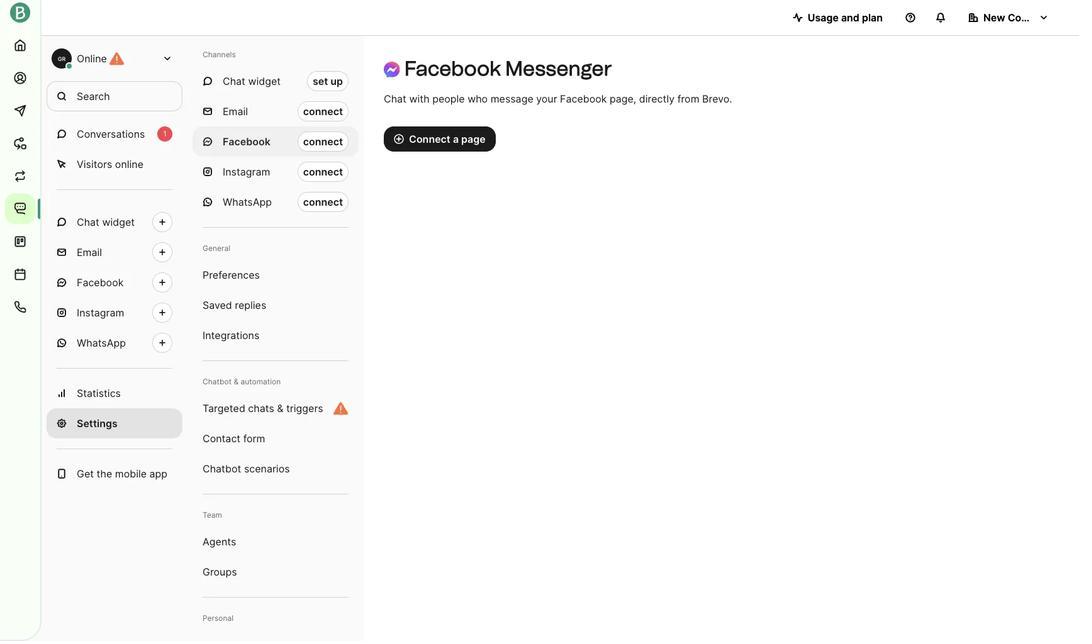Task type: vqa. For each thing, say whether or not it's contained in the screenshot.


Task type: describe. For each thing, give the bounding box(es) containing it.
up
[[331, 75, 343, 87]]

email link
[[47, 237, 183, 268]]

scenarios
[[244, 463, 290, 475]]

replies
[[235, 299, 266, 312]]

plan
[[862, 11, 883, 24]]

and
[[842, 11, 860, 24]]

statistics
[[77, 387, 121, 400]]

channels
[[203, 50, 236, 59]]

gr
[[58, 55, 66, 62]]

automation
[[241, 377, 281, 386]]

agents
[[203, 536, 236, 548]]

messenger
[[506, 57, 612, 81]]

app
[[150, 468, 168, 480]]

search
[[77, 90, 110, 103]]

the
[[97, 468, 112, 480]]

visitors online link
[[47, 149, 183, 179]]

chat widget link
[[47, 207, 183, 237]]

connect for instagram
[[303, 166, 343, 178]]

connect a page link
[[384, 127, 496, 152]]

connect a page
[[409, 133, 486, 145]]

connect for facebook
[[303, 135, 343, 148]]

2 horizontal spatial chat
[[384, 93, 407, 105]]

0 vertical spatial email
[[223, 105, 248, 118]]

facebook link
[[47, 268, 183, 298]]

saved replies link
[[193, 290, 359, 320]]

chatbot for chatbot scenarios
[[203, 463, 241, 475]]

settings
[[77, 417, 118, 430]]

connect for whatsapp
[[303, 196, 343, 208]]

groups
[[203, 566, 237, 578]]

1 vertical spatial whatsapp
[[77, 337, 126, 349]]

set up
[[313, 75, 343, 87]]

directly
[[639, 93, 675, 105]]

1 horizontal spatial whatsapp
[[223, 196, 272, 208]]

1 vertical spatial chat widget
[[77, 216, 135, 228]]

general
[[203, 244, 230, 253]]

preferences link
[[193, 260, 359, 290]]

chatbot scenarios
[[203, 463, 290, 475]]

connect
[[409, 133, 451, 145]]

personal
[[203, 614, 234, 623]]



Task type: locate. For each thing, give the bounding box(es) containing it.
online
[[115, 158, 144, 171]]

settings link
[[47, 409, 183, 439]]

people
[[433, 93, 465, 105]]

chatbot
[[203, 377, 232, 386], [203, 463, 241, 475]]

instagram
[[223, 166, 270, 178], [77, 307, 124, 319]]

integrations link
[[193, 320, 359, 351]]

whatsapp down the instagram link
[[77, 337, 126, 349]]

company
[[1008, 11, 1055, 24]]

team
[[203, 511, 222, 520]]

brevo.
[[703, 93, 733, 105]]

saved replies
[[203, 299, 266, 312]]

message
[[491, 93, 534, 105]]

email
[[223, 105, 248, 118], [77, 246, 102, 259]]

1 horizontal spatial chat widget
[[223, 75, 281, 87]]

chat widget down channels
[[223, 75, 281, 87]]

whatsapp link
[[47, 328, 183, 358]]

with
[[409, 93, 430, 105]]

1 horizontal spatial email
[[223, 105, 248, 118]]

chat down channels
[[223, 75, 245, 87]]

statistics link
[[47, 378, 183, 409]]

email down channels
[[223, 105, 248, 118]]

1 vertical spatial chatbot
[[203, 463, 241, 475]]

chatbot down 'contact'
[[203, 463, 241, 475]]

& inside targeted chats & triggers link
[[277, 402, 284, 415]]

2 vertical spatial chat
[[77, 216, 99, 228]]

new
[[984, 11, 1006, 24]]

facebook image
[[384, 61, 400, 78]]

1 vertical spatial email
[[77, 246, 102, 259]]

page,
[[610, 93, 637, 105]]

targeted chats & triggers link
[[193, 393, 359, 424]]

chatbot & automation
[[203, 377, 281, 386]]

email down chat widget link
[[77, 246, 102, 259]]

0 vertical spatial instagram
[[223, 166, 270, 178]]

0 horizontal spatial &
[[234, 377, 239, 386]]

online
[[77, 52, 107, 65]]

1 vertical spatial chat
[[384, 93, 407, 105]]

0 horizontal spatial whatsapp
[[77, 337, 126, 349]]

get
[[77, 468, 94, 480]]

preferences
[[203, 269, 260, 281]]

1 horizontal spatial widget
[[248, 75, 281, 87]]

0 vertical spatial widget
[[248, 75, 281, 87]]

agents link
[[193, 527, 359, 557]]

1 horizontal spatial instagram
[[223, 166, 270, 178]]

2 connect from the top
[[303, 135, 343, 148]]

a
[[453, 133, 459, 145]]

1 horizontal spatial &
[[277, 402, 284, 415]]

0 horizontal spatial chat widget
[[77, 216, 135, 228]]

2 chatbot from the top
[[203, 463, 241, 475]]

chats
[[248, 402, 274, 415]]

4 connect from the top
[[303, 196, 343, 208]]

widget
[[248, 75, 281, 87], [102, 216, 135, 228]]

who
[[468, 93, 488, 105]]

contact form
[[203, 432, 265, 445]]

set
[[313, 75, 328, 87]]

& right chats
[[277, 402, 284, 415]]

1 vertical spatial &
[[277, 402, 284, 415]]

visitors online
[[77, 158, 144, 171]]

0 horizontal spatial instagram
[[77, 307, 124, 319]]

visitors
[[77, 158, 112, 171]]

search link
[[47, 81, 183, 111]]

1 connect from the top
[[303, 105, 343, 118]]

1
[[163, 129, 167, 138]]

groups link
[[193, 557, 359, 587]]

widget up email link
[[102, 216, 135, 228]]

your
[[536, 93, 557, 105]]

saved
[[203, 299, 232, 312]]

3 connect from the top
[[303, 166, 343, 178]]

facebook messenger
[[405, 57, 612, 81]]

chatbot up targeted
[[203, 377, 232, 386]]

get the mobile app link
[[47, 459, 183, 489]]

contact form link
[[193, 424, 359, 454]]

triggers
[[286, 402, 323, 415]]

integrations
[[203, 329, 259, 342]]

from
[[678, 93, 700, 105]]

contact
[[203, 432, 241, 445]]

chat widget
[[223, 75, 281, 87], [77, 216, 135, 228]]

instagram link
[[47, 298, 183, 328]]

chat up email link
[[77, 216, 99, 228]]

& left automation
[[234, 377, 239, 386]]

0 vertical spatial whatsapp
[[223, 196, 272, 208]]

targeted chats & triggers
[[203, 402, 323, 415]]

0 vertical spatial chat widget
[[223, 75, 281, 87]]

usage
[[808, 11, 839, 24]]

new company button
[[959, 5, 1059, 30]]

chat widget up email link
[[77, 216, 135, 228]]

0 horizontal spatial chat
[[77, 216, 99, 228]]

chat with people who message your facebook page, directly from brevo.
[[384, 93, 733, 105]]

&
[[234, 377, 239, 386], [277, 402, 284, 415]]

0 vertical spatial &
[[234, 377, 239, 386]]

chatbot for chatbot & automation
[[203, 377, 232, 386]]

whatsapp up general
[[223, 196, 272, 208]]

mobile
[[115, 468, 147, 480]]

chat left with
[[384, 93, 407, 105]]

widget left set
[[248, 75, 281, 87]]

page
[[461, 133, 486, 145]]

0 vertical spatial chatbot
[[203, 377, 232, 386]]

usage and plan button
[[783, 5, 893, 30]]

connect for email
[[303, 105, 343, 118]]

0 horizontal spatial email
[[77, 246, 102, 259]]

usage and plan
[[808, 11, 883, 24]]

1 vertical spatial instagram
[[77, 307, 124, 319]]

whatsapp
[[223, 196, 272, 208], [77, 337, 126, 349]]

form
[[243, 432, 265, 445]]

facebook
[[405, 57, 501, 81], [560, 93, 607, 105], [223, 135, 271, 148], [77, 276, 124, 289]]

targeted
[[203, 402, 245, 415]]

1 horizontal spatial chat
[[223, 75, 245, 87]]

connect
[[303, 105, 343, 118], [303, 135, 343, 148], [303, 166, 343, 178], [303, 196, 343, 208]]

1 chatbot from the top
[[203, 377, 232, 386]]

chatbot scenarios link
[[193, 454, 359, 484]]

0 vertical spatial chat
[[223, 75, 245, 87]]

0 horizontal spatial widget
[[102, 216, 135, 228]]

chat
[[223, 75, 245, 87], [384, 93, 407, 105], [77, 216, 99, 228]]

get the mobile app
[[77, 468, 168, 480]]

1 vertical spatial widget
[[102, 216, 135, 228]]

conversations
[[77, 128, 145, 140]]

new company
[[984, 11, 1055, 24]]



